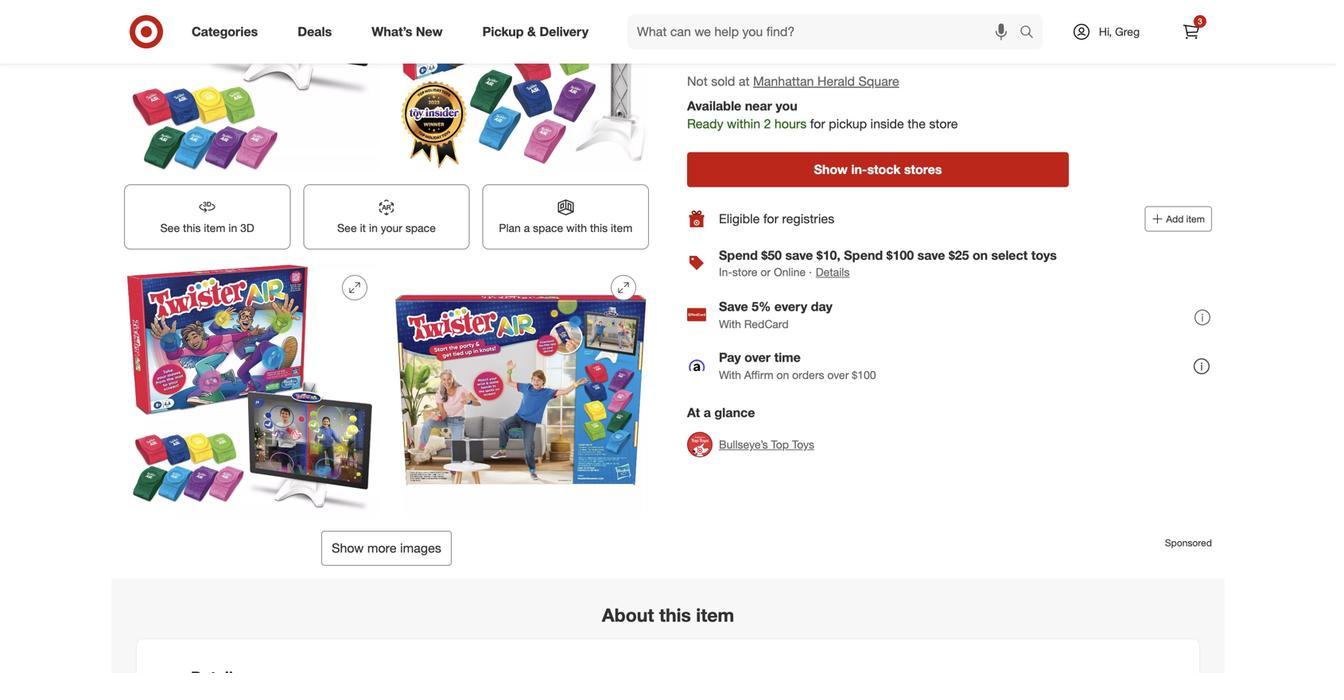 Task type: describe. For each thing, give the bounding box(es) containing it.
15
[[1031, 35, 1041, 47]]

$10,
[[817, 248, 841, 264]]

orders
[[793, 369, 825, 383]]

or
[[761, 266, 771, 279]]

shipping get it by fri, dec 15
[[957, 17, 1041, 47]]

inside
[[871, 116, 905, 132]]

with inside pay over time with affirm on orders over $100
[[719, 369, 742, 383]]

square
[[859, 74, 900, 89]]

plan a space with this item
[[499, 221, 633, 235]]

show for show in-stock stores
[[814, 162, 848, 178]]

this for see
[[183, 221, 201, 235]]

hi,
[[1100, 25, 1112, 39]]

for inside available near you ready within 2 hours for pickup inside the store
[[811, 116, 826, 132]]

3d
[[240, 221, 254, 235]]

online
[[774, 266, 806, 279]]

day
[[811, 299, 833, 315]]

pay
[[719, 350, 741, 366]]

time
[[775, 350, 801, 366]]

∙
[[809, 266, 812, 279]]

more
[[367, 541, 397, 556]]

3
[[1198, 16, 1203, 26]]

pickup for not
[[698, 17, 739, 32]]

affirm
[[745, 369, 774, 383]]

add
[[1167, 213, 1184, 225]]

see this item in 3d
[[160, 221, 254, 235]]

at
[[739, 74, 750, 89]]

greg
[[1116, 25, 1140, 39]]

available near you ready within 2 hours for pickup inside the store
[[687, 98, 958, 132]]

$100 inside spend $50 save $10, spend $100 save $25 on select toys in-store or online ∙ details
[[887, 248, 914, 264]]

show in-stock stores
[[814, 162, 942, 178]]

pay over time with affirm on orders over $100
[[719, 350, 876, 383]]

see it in your space button
[[303, 185, 470, 250]]

pickup not available
[[698, 17, 753, 47]]

ready
[[687, 116, 724, 132]]

1 horizontal spatial over
[[828, 369, 849, 383]]

&
[[528, 24, 536, 39]]

deals link
[[284, 14, 352, 49]]

get
[[957, 35, 972, 47]]

item inside button
[[1187, 213, 1205, 225]]

categories
[[192, 24, 258, 39]]

What can we help you find? suggestions appear below search field
[[628, 14, 1024, 49]]

manhattan herald square button
[[753, 73, 900, 91]]

near
[[745, 98, 773, 114]]

1 spend from the left
[[719, 248, 758, 264]]

5%
[[752, 299, 771, 315]]

you
[[776, 98, 798, 114]]

search button
[[1013, 14, 1051, 53]]

glance
[[715, 406, 755, 421]]

what's new link
[[358, 14, 463, 49]]

show more images
[[332, 541, 441, 556]]

within
[[727, 116, 761, 132]]

store inside available near you ready within 2 hours for pickup inside the store
[[930, 116, 958, 132]]

it inside button
[[360, 221, 366, 235]]

$25
[[949, 248, 970, 264]]

stock
[[868, 162, 901, 178]]

fri,
[[995, 35, 1008, 47]]

available
[[687, 98, 742, 114]]

3 link
[[1174, 14, 1209, 49]]

not sold at manhattan herald square
[[687, 74, 900, 89]]

top
[[771, 438, 789, 452]]

sold
[[711, 74, 736, 89]]

plan
[[499, 221, 521, 235]]

see for see it in your space
[[337, 221, 357, 235]]

add item button
[[1145, 207, 1213, 232]]

show more images button
[[322, 531, 452, 566]]

manhattan
[[753, 74, 814, 89]]

save
[[719, 299, 748, 315]]

store inside spend $50 save $10, spend $100 save $25 on select toys in-store or online ∙ details
[[733, 266, 758, 279]]

not inside pickup not available
[[698, 35, 713, 47]]

this inside plan a space with this item button
[[590, 221, 608, 235]]

add item
[[1167, 213, 1205, 225]]

pickup for &
[[483, 24, 524, 39]]

see this item in 3d button
[[124, 185, 291, 250]]

with
[[567, 221, 587, 235]]

pickup
[[829, 116, 867, 132]]

2
[[764, 116, 771, 132]]

details
[[816, 266, 850, 279]]

categories link
[[178, 14, 278, 49]]



Task type: locate. For each thing, give the bounding box(es) containing it.
0 vertical spatial not
[[698, 35, 713, 47]]

store
[[930, 116, 958, 132], [733, 266, 758, 279]]

twister air party game, 3 of 17 image
[[124, 0, 380, 172]]

bullseye's
[[719, 438, 768, 452]]

save 5% every day with redcard
[[719, 299, 833, 332]]

2 in from the left
[[369, 221, 378, 235]]

0 horizontal spatial it
[[360, 221, 366, 235]]

shipping
[[957, 17, 1010, 32]]

1 vertical spatial store
[[733, 266, 758, 279]]

stores
[[905, 162, 942, 178]]

2 horizontal spatial this
[[660, 605, 691, 627]]

over up affirm
[[745, 350, 771, 366]]

not
[[698, 35, 713, 47], [687, 74, 708, 89]]

delivery
[[540, 24, 589, 39]]

space left with
[[533, 221, 563, 235]]

0 horizontal spatial store
[[733, 266, 758, 279]]

over right orders
[[828, 369, 849, 383]]

1 horizontal spatial save
[[918, 248, 946, 264]]

a right at
[[704, 406, 711, 421]]

pickup inside pickup not available
[[698, 17, 739, 32]]

on inside pay over time with affirm on orders over $100
[[777, 369, 790, 383]]

1 vertical spatial for
[[764, 211, 779, 227]]

0 horizontal spatial over
[[745, 350, 771, 366]]

1 horizontal spatial on
[[973, 248, 988, 264]]

this right with
[[590, 221, 608, 235]]

pickup left &
[[483, 24, 524, 39]]

0 vertical spatial for
[[811, 116, 826, 132]]

$100 inside pay over time with affirm on orders over $100
[[852, 369, 876, 383]]

1 horizontal spatial store
[[930, 116, 958, 132]]

it inside shipping get it by fri, dec 15
[[975, 35, 980, 47]]

1 horizontal spatial spend
[[844, 248, 883, 264]]

1 horizontal spatial it
[[975, 35, 980, 47]]

1 horizontal spatial $100
[[887, 248, 914, 264]]

1 vertical spatial with
[[719, 369, 742, 383]]

details button
[[815, 264, 851, 281]]

this left 3d
[[183, 221, 201, 235]]

1 horizontal spatial this
[[590, 221, 608, 235]]

pickup up available
[[698, 17, 739, 32]]

2 spend from the left
[[844, 248, 883, 264]]

at a glance
[[687, 406, 755, 421]]

a for space
[[524, 221, 530, 235]]

show inside button
[[814, 162, 848, 178]]

sponsored
[[1166, 538, 1213, 550]]

1 horizontal spatial for
[[811, 116, 826, 132]]

$100 right orders
[[852, 369, 876, 383]]

show in-stock stores button
[[687, 153, 1069, 188]]

0 vertical spatial on
[[973, 248, 988, 264]]

store right the on the top right
[[930, 116, 958, 132]]

with down save
[[719, 318, 742, 332]]

2 with from the top
[[719, 369, 742, 383]]

0 horizontal spatial pickup
[[483, 24, 524, 39]]

0 horizontal spatial spend
[[719, 248, 758, 264]]

images
[[400, 541, 441, 556]]

1 see from the left
[[160, 221, 180, 235]]

$50
[[762, 248, 782, 264]]

store left or
[[733, 266, 758, 279]]

0 horizontal spatial see
[[160, 221, 180, 235]]

1 horizontal spatial see
[[337, 221, 357, 235]]

on down "time" in the bottom right of the page
[[777, 369, 790, 383]]

twister air party game, 4 of 17 image
[[393, 0, 649, 172]]

pickup & delivery
[[483, 24, 589, 39]]

it
[[975, 35, 980, 47], [360, 221, 366, 235]]

see it in your space
[[337, 221, 436, 235]]

0 vertical spatial a
[[524, 221, 530, 235]]

about this item
[[602, 605, 734, 627]]

0 horizontal spatial on
[[777, 369, 790, 383]]

0 horizontal spatial save
[[786, 248, 813, 264]]

show inside button
[[332, 541, 364, 556]]

bullseye's top toys
[[719, 438, 815, 452]]

spend $50 save $10, spend $100 save $25 on select toys in-store or online ∙ details
[[719, 248, 1057, 279]]

every
[[775, 299, 808, 315]]

0 horizontal spatial for
[[764, 211, 779, 227]]

it left by in the top right of the page
[[975, 35, 980, 47]]

spend right $10,
[[844, 248, 883, 264]]

image gallery element
[[124, 0, 649, 566]]

show for show more images
[[332, 541, 364, 556]]

0 vertical spatial store
[[930, 116, 958, 132]]

toys
[[1032, 248, 1057, 264]]

eligible for registries
[[719, 211, 835, 227]]

1 vertical spatial $100
[[852, 369, 876, 383]]

for
[[811, 116, 826, 132], [764, 211, 779, 227]]

the
[[908, 116, 926, 132]]

1 vertical spatial a
[[704, 406, 711, 421]]

show
[[814, 162, 848, 178], [332, 541, 364, 556]]

a for glance
[[704, 406, 711, 421]]

save left $25
[[918, 248, 946, 264]]

search
[[1013, 26, 1051, 41]]

it left your
[[360, 221, 366, 235]]

in left your
[[369, 221, 378, 235]]

2 save from the left
[[918, 248, 946, 264]]

1 save from the left
[[786, 248, 813, 264]]

see left your
[[337, 221, 357, 235]]

by
[[983, 35, 993, 47]]

what's new
[[372, 24, 443, 39]]

with down pay
[[719, 369, 742, 383]]

over
[[745, 350, 771, 366], [828, 369, 849, 383]]

eligible
[[719, 211, 760, 227]]

herald
[[818, 74, 855, 89]]

bullseye's top toys button
[[687, 428, 815, 463]]

1 horizontal spatial pickup
[[698, 17, 739, 32]]

0 vertical spatial $100
[[887, 248, 914, 264]]

0 vertical spatial with
[[719, 318, 742, 332]]

save up online
[[786, 248, 813, 264]]

save
[[786, 248, 813, 264], [918, 248, 946, 264]]

1 horizontal spatial space
[[533, 221, 563, 235]]

not left available
[[698, 35, 713, 47]]

twister air party game, 6 of 17 image
[[393, 262, 649, 519]]

1 vertical spatial show
[[332, 541, 364, 556]]

2 space from the left
[[533, 221, 563, 235]]

this right about
[[660, 605, 691, 627]]

at
[[687, 406, 700, 421]]

1 vertical spatial it
[[360, 221, 366, 235]]

on
[[973, 248, 988, 264], [777, 369, 790, 383]]

on right $25
[[973, 248, 988, 264]]

0 horizontal spatial a
[[524, 221, 530, 235]]

pickup
[[698, 17, 739, 32], [483, 24, 524, 39]]

your
[[381, 221, 403, 235]]

see left 3d
[[160, 221, 180, 235]]

what's
[[372, 24, 412, 39]]

plan a space with this item button
[[483, 185, 649, 250]]

a inside plan a space with this item button
[[524, 221, 530, 235]]

a
[[524, 221, 530, 235], [704, 406, 711, 421]]

0 horizontal spatial space
[[406, 221, 436, 235]]

toys
[[792, 438, 815, 452]]

space
[[406, 221, 436, 235], [533, 221, 563, 235]]

registries
[[782, 211, 835, 227]]

1 horizontal spatial a
[[704, 406, 711, 421]]

select
[[992, 248, 1028, 264]]

show left in-
[[814, 162, 848, 178]]

in-
[[719, 266, 733, 279]]

in left 3d
[[229, 221, 237, 235]]

1 vertical spatial on
[[777, 369, 790, 383]]

1 with from the top
[[719, 318, 742, 332]]

1 space from the left
[[406, 221, 436, 235]]

item
[[1187, 213, 1205, 225], [204, 221, 226, 235], [611, 221, 633, 235], [696, 605, 734, 627]]

this for about
[[660, 605, 691, 627]]

spend up in- at the right top of the page
[[719, 248, 758, 264]]

hi, greg
[[1100, 25, 1140, 39]]

0 horizontal spatial show
[[332, 541, 364, 556]]

for right hours
[[811, 116, 826, 132]]

with inside the save 5% every day with redcard
[[719, 318, 742, 332]]

see for see this item in 3d
[[160, 221, 180, 235]]

new
[[416, 24, 443, 39]]

not left the sold
[[687, 74, 708, 89]]

0 vertical spatial over
[[745, 350, 771, 366]]

$100 left $25
[[887, 248, 914, 264]]

about
[[602, 605, 654, 627]]

1 horizontal spatial show
[[814, 162, 848, 178]]

spend
[[719, 248, 758, 264], [844, 248, 883, 264]]

hours
[[775, 116, 807, 132]]

available
[[716, 35, 753, 47]]

for right eligible
[[764, 211, 779, 227]]

0 vertical spatial show
[[814, 162, 848, 178]]

in-
[[852, 162, 868, 178]]

twister air party game, 5 of 17 image
[[124, 262, 380, 519]]

0 horizontal spatial this
[[183, 221, 201, 235]]

this inside see this item in 3d button
[[183, 221, 201, 235]]

2 see from the left
[[337, 221, 357, 235]]

show left more
[[332, 541, 364, 556]]

this
[[183, 221, 201, 235], [590, 221, 608, 235], [660, 605, 691, 627]]

space right your
[[406, 221, 436, 235]]

a right plan
[[524, 221, 530, 235]]

on inside spend $50 save $10, spend $100 save $25 on select toys in-store or online ∙ details
[[973, 248, 988, 264]]

redcard
[[745, 318, 789, 332]]

1 in from the left
[[229, 221, 237, 235]]

0 horizontal spatial in
[[229, 221, 237, 235]]

1 vertical spatial over
[[828, 369, 849, 383]]

0 horizontal spatial $100
[[852, 369, 876, 383]]

1 vertical spatial not
[[687, 74, 708, 89]]

1 horizontal spatial in
[[369, 221, 378, 235]]

0 vertical spatial it
[[975, 35, 980, 47]]

spend $50 save $10, spend $100 save $25 on select toys link
[[719, 248, 1057, 264]]



Task type: vqa. For each thing, say whether or not it's contained in the screenshot.
user image by @brittleischner_realtor at right
no



